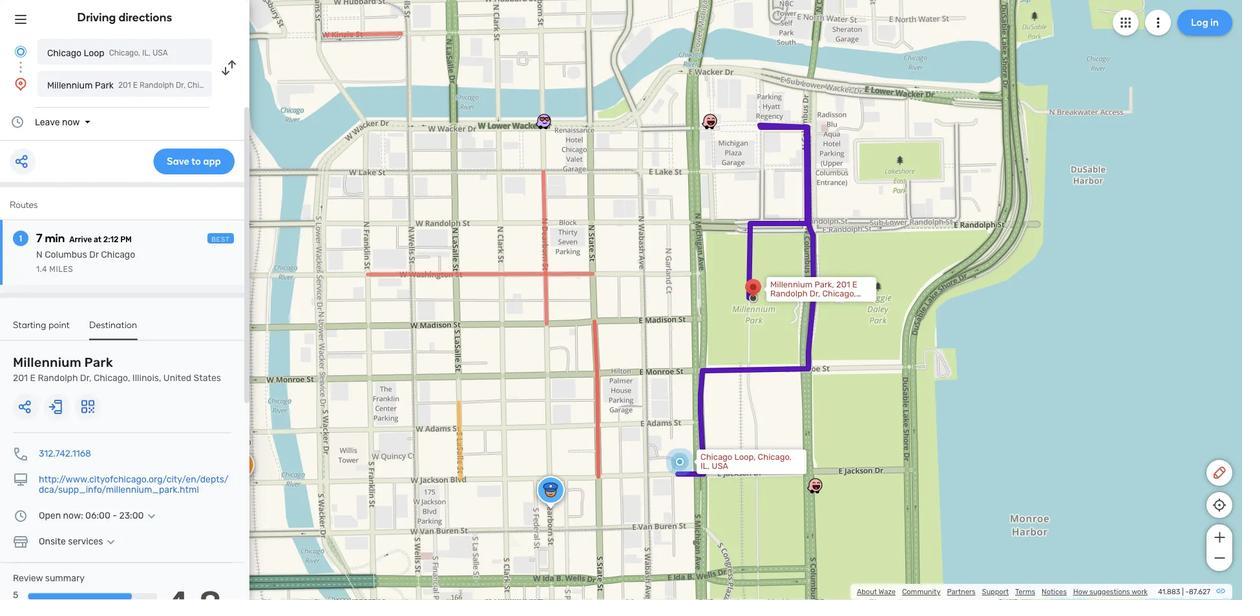Task type: locate. For each thing, give the bounding box(es) containing it.
1 horizontal spatial dr,
[[810, 289, 820, 299]]

1 vertical spatial chevron down image
[[103, 537, 119, 547]]

1 horizontal spatial e
[[852, 280, 857, 290]]

link image
[[1216, 586, 1226, 597]]

driving
[[77, 10, 116, 24]]

usa
[[152, 48, 168, 58], [712, 462, 729, 472]]

1 vertical spatial randolph
[[38, 373, 78, 384]]

park down 'destination' button
[[84, 355, 113, 370]]

illinois,
[[770, 298, 797, 308], [132, 373, 161, 384]]

201 down starting point button
[[13, 373, 28, 384]]

il, down directions
[[142, 48, 151, 58]]

1 vertical spatial chicago
[[101, 250, 135, 260]]

0 vertical spatial usa
[[152, 48, 168, 58]]

usa inside chicago loop chicago, il, usa
[[152, 48, 168, 58]]

1 vertical spatial 201
[[13, 373, 28, 384]]

onsite
[[39, 537, 66, 547]]

chicago inside chicago loop, chicago, il, usa
[[701, 452, 733, 462]]

1 vertical spatial states
[[194, 373, 221, 384]]

united inside millennium park 201 e randolph dr, chicago, illinois, united states
[[163, 373, 191, 384]]

dr, inside millennium park 201 e randolph dr, chicago, illinois, united states
[[80, 373, 92, 384]]

1 vertical spatial -
[[1186, 588, 1189, 597]]

starting point
[[13, 319, 70, 330]]

0 horizontal spatial 201
[[13, 373, 28, 384]]

0 vertical spatial united
[[799, 298, 825, 308]]

usa for loop
[[152, 48, 168, 58]]

0 horizontal spatial randolph
[[38, 373, 78, 384]]

starting
[[13, 319, 46, 330]]

illinois, inside millennium park 201 e randolph dr, chicago, illinois, united states
[[132, 373, 161, 384]]

usa inside chicago loop, chicago, il, usa
[[712, 462, 729, 472]]

zoom out image
[[1212, 551, 1228, 566]]

1 vertical spatial united
[[163, 373, 191, 384]]

millennium inside millennium park, 201 e randolph dr, chicago, illinois, united states
[[770, 280, 813, 290]]

states inside millennium park, 201 e randolph dr, chicago, illinois, united states
[[827, 298, 853, 308]]

directions
[[119, 10, 172, 24]]

chicago left loop
[[47, 48, 82, 58]]

routes
[[10, 199, 38, 210]]

0 horizontal spatial chevron down image
[[103, 537, 119, 547]]

0 vertical spatial park
[[95, 80, 114, 90]]

open
[[39, 511, 61, 521]]

united for park,
[[799, 298, 825, 308]]

millennium park
[[47, 80, 114, 90]]

e for park,
[[852, 280, 857, 290]]

1 horizontal spatial illinois,
[[770, 298, 797, 308]]

randolph
[[770, 289, 808, 299], [38, 373, 78, 384]]

store image
[[13, 534, 28, 550]]

states
[[827, 298, 853, 308], [194, 373, 221, 384]]

location image
[[13, 76, 28, 92]]

chicago
[[47, 48, 82, 58], [101, 250, 135, 260], [701, 452, 733, 462]]

1 horizontal spatial randolph
[[770, 289, 808, 299]]

millennium left park, at the right top
[[770, 280, 813, 290]]

miles
[[49, 265, 73, 274]]

2 horizontal spatial chicago
[[701, 452, 733, 462]]

chicago, inside millennium park 201 e randolph dr, chicago, illinois, united states
[[94, 373, 130, 384]]

e inside millennium park, 201 e randolph dr, chicago, illinois, united states
[[852, 280, 857, 290]]

il, left loop,
[[701, 462, 710, 472]]

0 horizontal spatial united
[[163, 373, 191, 384]]

0 horizontal spatial -
[[113, 511, 117, 521]]

chicago for loop,
[[701, 452, 733, 462]]

1 horizontal spatial il,
[[701, 462, 710, 472]]

0 vertical spatial chevron down image
[[144, 511, 159, 521]]

0 vertical spatial il,
[[142, 48, 151, 58]]

201 inside millennium park, 201 e randolph dr, chicago, illinois, united states
[[836, 280, 850, 290]]

park inside button
[[95, 80, 114, 90]]

destination
[[89, 319, 137, 330]]

e inside millennium park 201 e randolph dr, chicago, illinois, united states
[[30, 373, 36, 384]]

201 right park, at the right top
[[836, 280, 850, 290]]

arrive
[[69, 235, 92, 244]]

millennium up now
[[47, 80, 93, 90]]

united inside millennium park, 201 e randolph dr, chicago, illinois, united states
[[799, 298, 825, 308]]

2 vertical spatial millennium
[[13, 355, 81, 370]]

0 horizontal spatial illinois,
[[132, 373, 161, 384]]

-
[[113, 511, 117, 521], [1186, 588, 1189, 597]]

review
[[13, 573, 43, 584]]

e
[[852, 280, 857, 290], [30, 373, 36, 384]]

states for park
[[194, 373, 221, 384]]

41.883 | -87.627
[[1158, 588, 1211, 597]]

1 horizontal spatial chicago
[[101, 250, 135, 260]]

chevron down image
[[144, 511, 159, 521], [103, 537, 119, 547]]

chicago,
[[109, 48, 140, 58], [822, 289, 856, 299], [94, 373, 130, 384], [758, 452, 792, 462]]

06:00
[[85, 511, 110, 521]]

201
[[836, 280, 850, 290], [13, 373, 28, 384]]

0 horizontal spatial chicago
[[47, 48, 82, 58]]

usa down directions
[[152, 48, 168, 58]]

1 vertical spatial e
[[30, 373, 36, 384]]

randolph down starting point button
[[38, 373, 78, 384]]

united
[[799, 298, 825, 308], [163, 373, 191, 384]]

1 vertical spatial dr,
[[80, 373, 92, 384]]

chevron down image for open now: 06:00 - 23:00
[[144, 511, 159, 521]]

dr, for park,
[[810, 289, 820, 299]]

open now: 06:00 - 23:00 button
[[39, 511, 159, 521]]

chicago loop, chicago, il, usa
[[701, 452, 792, 472]]

dr,
[[810, 289, 820, 299], [80, 373, 92, 384]]

chevron down image down open now: 06:00 - 23:00 button at the bottom of page
[[103, 537, 119, 547]]

il,
[[142, 48, 151, 58], [701, 462, 710, 472]]

united for park
[[163, 373, 191, 384]]

notices link
[[1042, 588, 1067, 597]]

1 vertical spatial park
[[84, 355, 113, 370]]

chicago loop chicago, il, usa
[[47, 48, 168, 58]]

randolph inside millennium park 201 e randolph dr, chicago, illinois, united states
[[38, 373, 78, 384]]

waze
[[879, 588, 896, 597]]

illinois, for park
[[132, 373, 161, 384]]

2 vertical spatial chicago
[[701, 452, 733, 462]]

chicago for loop
[[47, 48, 82, 58]]

1 vertical spatial usa
[[712, 462, 729, 472]]

1 vertical spatial illinois,
[[132, 373, 161, 384]]

millennium inside millennium park 201 e randolph dr, chicago, illinois, united states
[[13, 355, 81, 370]]

summary
[[45, 573, 85, 584]]

columbus
[[45, 250, 87, 260]]

201 for park
[[13, 373, 28, 384]]

chevron down image for onsite services
[[103, 537, 119, 547]]

1 horizontal spatial usa
[[712, 462, 729, 472]]

park down chicago loop chicago, il, usa
[[95, 80, 114, 90]]

il, inside chicago loop chicago, il, usa
[[142, 48, 151, 58]]

0 vertical spatial 201
[[836, 280, 850, 290]]

e down starting point button
[[30, 373, 36, 384]]

randolph for park
[[38, 373, 78, 384]]

usa for loop,
[[712, 462, 729, 472]]

0 horizontal spatial dr,
[[80, 373, 92, 384]]

millennium park 201 e randolph dr, chicago, illinois, united states
[[13, 355, 221, 384]]

0 vertical spatial -
[[113, 511, 117, 521]]

- left 23:00
[[113, 511, 117, 521]]

dr, for park
[[80, 373, 92, 384]]

leave
[[35, 117, 60, 127]]

point
[[49, 319, 70, 330]]

randolph left park, at the right top
[[770, 289, 808, 299]]

park for millennium park
[[95, 80, 114, 90]]

support
[[982, 588, 1009, 597]]

chicago inside the n columbus dr chicago 1.4 miles
[[101, 250, 135, 260]]

states inside millennium park 201 e randolph dr, chicago, illinois, united states
[[194, 373, 221, 384]]

0 horizontal spatial states
[[194, 373, 221, 384]]

randolph for park,
[[770, 289, 808, 299]]

1 vertical spatial il,
[[701, 462, 710, 472]]

review summary
[[13, 573, 85, 584]]

e for park
[[30, 373, 36, 384]]

0 vertical spatial randolph
[[770, 289, 808, 299]]

millennium down starting point button
[[13, 355, 81, 370]]

chicago left loop,
[[701, 452, 733, 462]]

dr
[[89, 250, 99, 260]]

41.883
[[1158, 588, 1181, 597]]

millennium
[[47, 80, 93, 90], [770, 280, 813, 290], [13, 355, 81, 370]]

- right |
[[1186, 588, 1189, 597]]

0 vertical spatial millennium
[[47, 80, 93, 90]]

loop,
[[735, 452, 756, 462]]

work
[[1132, 588, 1148, 597]]

chevron down image down http://www.cityofchicago.org/city/en/depts/ dca/supp_info/millennium_park.html
[[144, 511, 159, 521]]

0 vertical spatial illinois,
[[770, 298, 797, 308]]

0 horizontal spatial usa
[[152, 48, 168, 58]]

1 horizontal spatial chevron down image
[[144, 511, 159, 521]]

dca/supp_info/millennium_park.html
[[39, 485, 199, 495]]

n columbus dr chicago 1.4 miles
[[36, 250, 135, 274]]

il, for loop,
[[701, 462, 710, 472]]

usa left loop,
[[712, 462, 729, 472]]

illinois, for park,
[[770, 298, 797, 308]]

0 vertical spatial states
[[827, 298, 853, 308]]

il, inside chicago loop, chicago, il, usa
[[701, 462, 710, 472]]

0 vertical spatial dr,
[[810, 289, 820, 299]]

terms
[[1015, 588, 1036, 597]]

1 horizontal spatial 201
[[836, 280, 850, 290]]

chevron down image inside open now: 06:00 - 23:00 button
[[144, 511, 159, 521]]

e right park, at the right top
[[852, 280, 857, 290]]

millennium inside button
[[47, 80, 93, 90]]

park inside millennium park 201 e randolph dr, chicago, illinois, united states
[[84, 355, 113, 370]]

how
[[1073, 588, 1088, 597]]

201 inside millennium park 201 e randolph dr, chicago, illinois, united states
[[13, 373, 28, 384]]

park for millennium park 201 e randolph dr, chicago, illinois, united states
[[84, 355, 113, 370]]

0 vertical spatial chicago
[[47, 48, 82, 58]]

pencil image
[[1212, 465, 1227, 481]]

chevron down image inside "onsite services" button
[[103, 537, 119, 547]]

1 vertical spatial millennium
[[770, 280, 813, 290]]

illinois, inside millennium park, 201 e randolph dr, chicago, illinois, united states
[[770, 298, 797, 308]]

0 vertical spatial e
[[852, 280, 857, 290]]

randolph inside millennium park, 201 e randolph dr, chicago, illinois, united states
[[770, 289, 808, 299]]

dr, inside millennium park, 201 e randolph dr, chicago, illinois, united states
[[810, 289, 820, 299]]

min
[[45, 231, 65, 245]]

chicago down "2:12"
[[101, 250, 135, 260]]

park
[[95, 80, 114, 90], [84, 355, 113, 370]]

0 horizontal spatial il,
[[142, 48, 151, 58]]

0 horizontal spatial e
[[30, 373, 36, 384]]

1 horizontal spatial states
[[827, 298, 853, 308]]

about waze community partners support terms notices how suggestions work
[[857, 588, 1148, 597]]

1 horizontal spatial united
[[799, 298, 825, 308]]



Task type: describe. For each thing, give the bounding box(es) containing it.
1
[[19, 233, 22, 244]]

how suggestions work link
[[1073, 588, 1148, 597]]

about waze link
[[857, 588, 896, 597]]

|
[[1182, 588, 1184, 597]]

services
[[68, 537, 103, 547]]

23:00
[[119, 511, 144, 521]]

clock image
[[13, 508, 28, 524]]

312.742.1168
[[39, 449, 91, 459]]

at
[[94, 235, 101, 244]]

current location image
[[13, 44, 28, 59]]

millennium for millennium park 201 e randolph dr, chicago, illinois, united states
[[13, 355, 81, 370]]

chicago, inside chicago loop, chicago, il, usa
[[758, 452, 792, 462]]

now
[[62, 117, 80, 127]]

call image
[[13, 446, 28, 462]]

notices
[[1042, 588, 1067, 597]]

destination button
[[89, 319, 137, 340]]

clock image
[[10, 114, 25, 130]]

leave now
[[35, 117, 80, 127]]

7
[[36, 231, 42, 245]]

computer image
[[13, 472, 28, 488]]

millennium for millennium park
[[47, 80, 93, 90]]

2:12
[[103, 235, 119, 244]]

suggestions
[[1090, 588, 1130, 597]]

onsite services button
[[39, 537, 119, 547]]

states for park,
[[827, 298, 853, 308]]

about
[[857, 588, 877, 597]]

1 horizontal spatial -
[[1186, 588, 1189, 597]]

support link
[[982, 588, 1009, 597]]

n
[[36, 250, 42, 260]]

loop
[[84, 48, 104, 58]]

onsite services
[[39, 537, 103, 547]]

millennium for millennium park, 201 e randolph dr, chicago, illinois, united states
[[770, 280, 813, 290]]

http://www.cityofchicago.org/city/en/depts/ dca/supp_info/millennium_park.html
[[39, 474, 228, 495]]

best
[[211, 235, 230, 243]]

zoom in image
[[1212, 530, 1228, 546]]

pm
[[120, 235, 132, 244]]

now:
[[63, 511, 83, 521]]

millennium park, 201 e randolph dr, chicago, illinois, united states
[[770, 280, 857, 308]]

park,
[[815, 280, 834, 290]]

starting point button
[[13, 319, 70, 339]]

open now: 06:00 - 23:00
[[39, 511, 144, 521]]

il, for loop
[[142, 48, 151, 58]]

driving directions
[[77, 10, 172, 24]]

1.4
[[36, 265, 47, 274]]

chicago, inside chicago loop chicago, il, usa
[[109, 48, 140, 58]]

chicago, inside millennium park, 201 e randolph dr, chicago, illinois, united states
[[822, 289, 856, 299]]

312.742.1168 link
[[39, 449, 91, 459]]

http://www.cityofchicago.org/city/en/depts/
[[39, 474, 228, 485]]

millennium park button
[[37, 71, 212, 97]]

87.627
[[1189, 588, 1211, 597]]

201 for park,
[[836, 280, 850, 290]]

terms link
[[1015, 588, 1036, 597]]

community
[[902, 588, 941, 597]]

community link
[[902, 588, 941, 597]]

7 min arrive at 2:12 pm
[[36, 231, 132, 245]]

http://www.cityofchicago.org/city/en/depts/ dca/supp_info/millennium_park.html link
[[39, 474, 228, 495]]

partners
[[947, 588, 976, 597]]

partners link
[[947, 588, 976, 597]]



Task type: vqa. For each thing, say whether or not it's contained in the screenshot.
Choose starting point 'Text Field'
no



